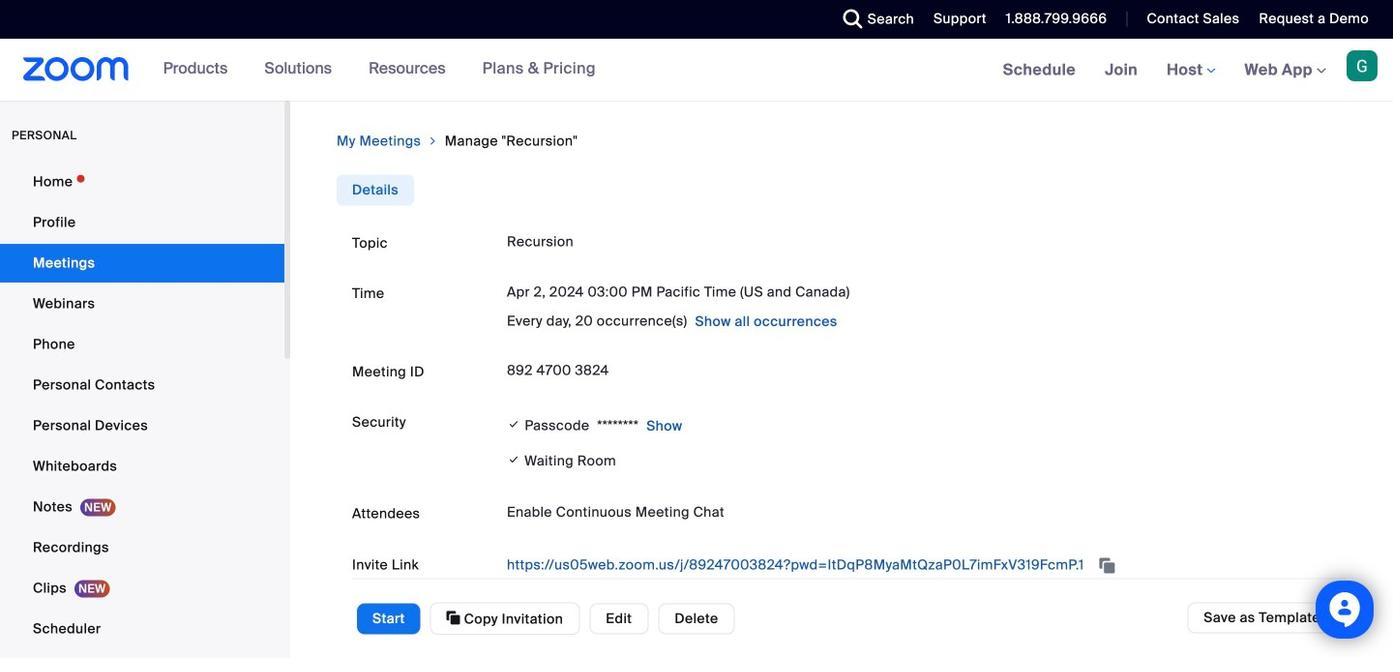 Task type: locate. For each thing, give the bounding box(es) containing it.
manage my meeting tab control tab list
[[337, 175, 414, 206]]

zoom logo image
[[23, 57, 129, 81]]

banner
[[0, 39, 1393, 102]]

tab
[[337, 175, 414, 206]]

manage recursion navigation
[[337, 132, 1347, 151]]

0 vertical spatial checked image
[[507, 414, 521, 434]]

checked image
[[507, 414, 521, 434], [507, 449, 521, 470]]

profile picture image
[[1347, 50, 1378, 81]]

1 vertical spatial checked image
[[507, 449, 521, 470]]

application
[[507, 550, 1331, 581]]



Task type: vqa. For each thing, say whether or not it's contained in the screenshot.
window new image on the bottom left of the page
no



Task type: describe. For each thing, give the bounding box(es) containing it.
copy image
[[447, 609, 461, 627]]

meetings navigation
[[989, 39, 1393, 102]]

btn image
[[916, 607, 935, 626]]

add to outlook calendar (.ics) image
[[690, 607, 710, 626]]

personal menu menu
[[0, 163, 284, 658]]

right image
[[427, 132, 439, 151]]

add to google calendar image
[[507, 607, 526, 626]]

product information navigation
[[149, 39, 610, 101]]

1 checked image from the top
[[507, 414, 521, 434]]

2 checked image from the top
[[507, 449, 521, 470]]



